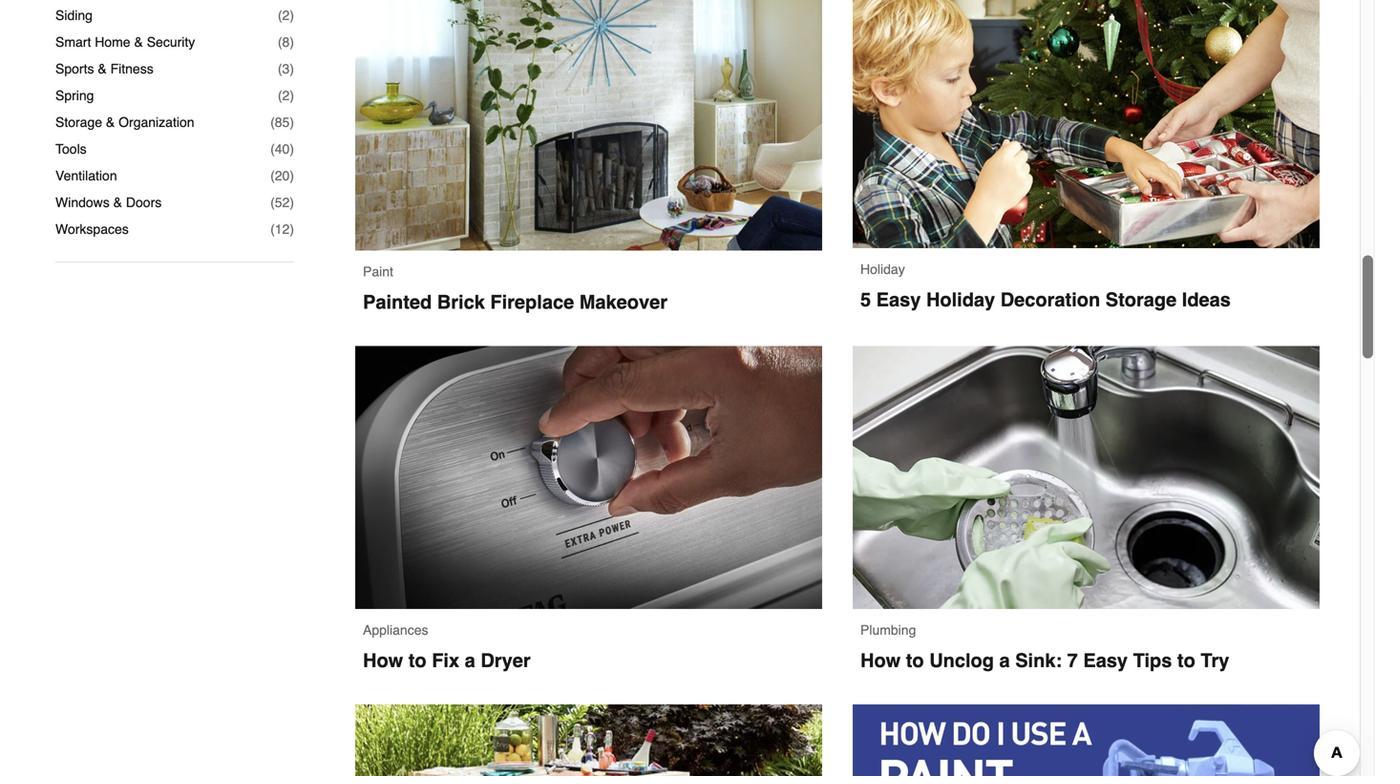 Task type: describe. For each thing, give the bounding box(es) containing it.
12
[[275, 222, 290, 237]]

( 3 )
[[278, 61, 294, 77]]

how for how to fix a dryer
[[363, 650, 403, 672]]

( for tools
[[270, 141, 275, 157]]

security
[[147, 34, 195, 50]]

a cedar patio serving table with beverages on ice, glasses, lemons and limes and plates. image
[[355, 705, 823, 777]]

& for doors
[[113, 195, 122, 210]]

how for how to unclog a sink: 7 easy tips to try
[[861, 650, 901, 672]]

( for sports & fitness
[[278, 61, 282, 77]]

how to fix a dryer
[[363, 650, 531, 672]]

sports & fitness
[[55, 61, 154, 77]]

& for organization
[[106, 115, 115, 130]]

( 40 )
[[270, 141, 294, 157]]

( 20 )
[[270, 168, 294, 184]]

( for siding
[[278, 8, 282, 23]]

tips
[[1134, 650, 1173, 672]]

appliances
[[363, 623, 429, 638]]

52
[[275, 195, 290, 210]]

7
[[1068, 650, 1079, 672]]

a for dryer
[[465, 650, 476, 672]]

& right home
[[134, 34, 143, 50]]

how to unclog a sink: 7 easy tips to try
[[861, 650, 1230, 672]]

workspaces
[[55, 222, 129, 237]]

a video showing how to correctly use a paint sprayer. image
[[853, 705, 1321, 777]]

) for tools
[[290, 141, 294, 157]]

20
[[275, 168, 290, 184]]

1 horizontal spatial storage
[[1106, 289, 1177, 311]]

3
[[282, 61, 290, 77]]

5 easy holiday decoration storage ideas
[[861, 289, 1232, 311]]

0 vertical spatial easy
[[877, 289, 921, 311]]

0 horizontal spatial storage
[[55, 115, 102, 130]]

( for storage & organization
[[270, 115, 275, 130]]

windows
[[55, 195, 110, 210]]

) for smart home & security
[[290, 34, 294, 50]]

smart
[[55, 34, 91, 50]]

smart home & security
[[55, 34, 195, 50]]

dryer
[[481, 650, 531, 672]]

to for unclog
[[907, 650, 925, 672]]

40
[[275, 141, 290, 157]]

to for fix
[[409, 650, 427, 672]]

) for spring
[[290, 88, 294, 103]]

2 for siding
[[282, 8, 290, 23]]

( 52 )
[[270, 195, 294, 210]]

2 for spring
[[282, 88, 290, 103]]

sports
[[55, 61, 94, 77]]

a person cleaning the kitchen sink. image
[[853, 346, 1321, 610]]

a closeup of someone turning the on-off knob on a dryer. image
[[355, 346, 823, 610]]

) for storage & organization
[[290, 115, 294, 130]]

( for windows & doors
[[270, 195, 275, 210]]

paint
[[363, 264, 394, 280]]

a living room with a brick fireplace painted a dappled gray-beige complementing off-white decor. image
[[355, 0, 823, 251]]

storage & organization
[[55, 115, 194, 130]]

8
[[282, 34, 290, 50]]

3 to from the left
[[1178, 650, 1196, 672]]



Task type: vqa. For each thing, say whether or not it's contained in the screenshot.


Task type: locate. For each thing, give the bounding box(es) containing it.
1 how from the left
[[363, 650, 403, 672]]

( 2 ) for siding
[[278, 8, 294, 23]]

2 down 3
[[282, 88, 290, 103]]

0 horizontal spatial to
[[409, 650, 427, 672]]

( up 85
[[278, 88, 282, 103]]

) for sports & fitness
[[290, 61, 294, 77]]

0 vertical spatial storage
[[55, 115, 102, 130]]

1 ( 2 ) from the top
[[278, 8, 294, 23]]

7 ) from the top
[[290, 168, 294, 184]]

1 2 from the top
[[282, 8, 290, 23]]

2 a from the left
[[1000, 650, 1011, 672]]

2
[[282, 8, 290, 23], [282, 88, 290, 103]]

( 2 ) up ( 8 ) on the left of page
[[278, 8, 294, 23]]

) up ( 20 )
[[290, 141, 294, 157]]

1 to from the left
[[409, 650, 427, 672]]

) for windows & doors
[[290, 195, 294, 210]]

( for ventilation
[[270, 168, 275, 184]]

1 vertical spatial easy
[[1084, 650, 1129, 672]]

tools
[[55, 141, 87, 157]]

8 ) from the top
[[290, 195, 294, 210]]

to
[[409, 650, 427, 672], [907, 650, 925, 672], [1178, 650, 1196, 672]]

0 vertical spatial holiday
[[861, 262, 906, 277]]

try
[[1201, 650, 1230, 672]]

( up ( 8 ) on the left of page
[[278, 8, 282, 23]]

2 2 from the top
[[282, 88, 290, 103]]

2 to from the left
[[907, 650, 925, 672]]

5
[[861, 289, 872, 311]]

brick
[[437, 292, 485, 313]]

( up 3
[[278, 34, 282, 50]]

(
[[278, 8, 282, 23], [278, 34, 282, 50], [278, 61, 282, 77], [278, 88, 282, 103], [270, 115, 275, 130], [270, 141, 275, 157], [270, 168, 275, 184], [270, 195, 275, 210], [270, 222, 275, 237]]

2 ( 2 ) from the top
[[278, 88, 294, 103]]

fix
[[432, 650, 460, 672]]

0 horizontal spatial how
[[363, 650, 403, 672]]

( 2 ) for spring
[[278, 88, 294, 103]]

storage down spring in the top of the page
[[55, 115, 102, 130]]

2 horizontal spatial to
[[1178, 650, 1196, 672]]

) down 52
[[290, 222, 294, 237]]

0 horizontal spatial easy
[[877, 289, 921, 311]]

1 vertical spatial ( 2 )
[[278, 88, 294, 103]]

ventilation
[[55, 168, 117, 184]]

easy right the 5
[[877, 289, 921, 311]]

& left organization on the left top of page
[[106, 115, 115, 130]]

a
[[465, 650, 476, 672], [1000, 650, 1011, 672]]

1 ) from the top
[[290, 8, 294, 23]]

( up 40
[[270, 115, 275, 130]]

fitness
[[110, 61, 154, 77]]

to left try
[[1178, 650, 1196, 672]]

( 12 )
[[270, 222, 294, 237]]

organization
[[119, 115, 194, 130]]

fireplace
[[491, 292, 574, 313]]

) up 3
[[290, 34, 294, 50]]

easy right 7
[[1084, 650, 1129, 672]]

to left fix
[[409, 650, 427, 672]]

1 horizontal spatial how
[[861, 650, 901, 672]]

0 vertical spatial 2
[[282, 8, 290, 23]]

1 vertical spatial 2
[[282, 88, 290, 103]]

siding
[[55, 8, 93, 23]]

a for sink:
[[1000, 650, 1011, 672]]

sink:
[[1016, 650, 1063, 672]]

( up ( 20 )
[[270, 141, 275, 157]]

holiday left decoration
[[927, 289, 996, 311]]

& for fitness
[[98, 61, 107, 77]]

( 85 )
[[270, 115, 294, 130]]

)
[[290, 8, 294, 23], [290, 34, 294, 50], [290, 61, 294, 77], [290, 88, 294, 103], [290, 115, 294, 130], [290, 141, 294, 157], [290, 168, 294, 184], [290, 195, 294, 210], [290, 222, 294, 237]]

) for ventilation
[[290, 168, 294, 184]]

how down plumbing
[[861, 650, 901, 672]]

( 2 ) down 3
[[278, 88, 294, 103]]

) for workspaces
[[290, 222, 294, 237]]

0 vertical spatial ( 2 )
[[278, 8, 294, 23]]

windows & doors
[[55, 195, 162, 210]]

1 horizontal spatial to
[[907, 650, 925, 672]]

how down appliances on the left of the page
[[363, 650, 403, 672]]

) up 40
[[290, 115, 294, 130]]

) up ( 8 ) on the left of page
[[290, 8, 294, 23]]

) down 3
[[290, 88, 294, 103]]

plumbing
[[861, 623, 917, 638]]

home
[[95, 34, 131, 50]]

( down 52
[[270, 222, 275, 237]]

( 2 )
[[278, 8, 294, 23], [278, 88, 294, 103]]

) for siding
[[290, 8, 294, 23]]

unclog
[[930, 650, 995, 672]]

easy
[[877, 289, 921, 311], [1084, 650, 1129, 672]]

how
[[363, 650, 403, 672], [861, 650, 901, 672]]

2 how from the left
[[861, 650, 901, 672]]

spring
[[55, 88, 94, 103]]

3 ) from the top
[[290, 61, 294, 77]]

0 horizontal spatial holiday
[[861, 262, 906, 277]]

& right sports
[[98, 61, 107, 77]]

to down plumbing
[[907, 650, 925, 672]]

2 ) from the top
[[290, 34, 294, 50]]

&
[[134, 34, 143, 50], [98, 61, 107, 77], [106, 115, 115, 130], [113, 195, 122, 210]]

makeover
[[580, 292, 668, 313]]

4 ) from the top
[[290, 88, 294, 103]]

( for smart home & security
[[278, 34, 282, 50]]

( up ( 12 )
[[270, 195, 275, 210]]

( down 40
[[270, 168, 275, 184]]

( for spring
[[278, 88, 282, 103]]

( down ( 8 ) on the left of page
[[278, 61, 282, 77]]

1 horizontal spatial a
[[1000, 650, 1011, 672]]

6 ) from the top
[[290, 141, 294, 157]]

storage
[[55, 115, 102, 130], [1106, 289, 1177, 311]]

holiday
[[861, 262, 906, 277], [927, 289, 996, 311]]

1 horizontal spatial holiday
[[927, 289, 996, 311]]

9 ) from the top
[[290, 222, 294, 237]]

( 8 )
[[278, 34, 294, 50]]

holiday up the 5
[[861, 262, 906, 277]]

a right fix
[[465, 650, 476, 672]]

1 vertical spatial storage
[[1106, 289, 1177, 311]]

1 vertical spatial holiday
[[927, 289, 996, 311]]

1 horizontal spatial easy
[[1084, 650, 1129, 672]]

85
[[275, 115, 290, 130]]

( for workspaces
[[270, 222, 275, 237]]

ideas
[[1183, 289, 1232, 311]]

doors
[[126, 195, 162, 210]]

2 up ( 8 ) on the left of page
[[282, 8, 290, 23]]

1 a from the left
[[465, 650, 476, 672]]

) up ( 12 )
[[290, 195, 294, 210]]

) down 40
[[290, 168, 294, 184]]

a left sink:
[[1000, 650, 1011, 672]]

storage left ideas
[[1106, 289, 1177, 311]]

painted brick fireplace makeover
[[363, 292, 668, 313]]

5 ) from the top
[[290, 115, 294, 130]]

) down ( 8 ) on the left of page
[[290, 61, 294, 77]]

0 horizontal spatial a
[[465, 650, 476, 672]]

decoration
[[1001, 289, 1101, 311]]

& left doors
[[113, 195, 122, 210]]

a child in front of a christmas tree looking at ornaments in a storage box his mother is holding. image
[[853, 0, 1321, 248]]

painted
[[363, 292, 432, 313]]



